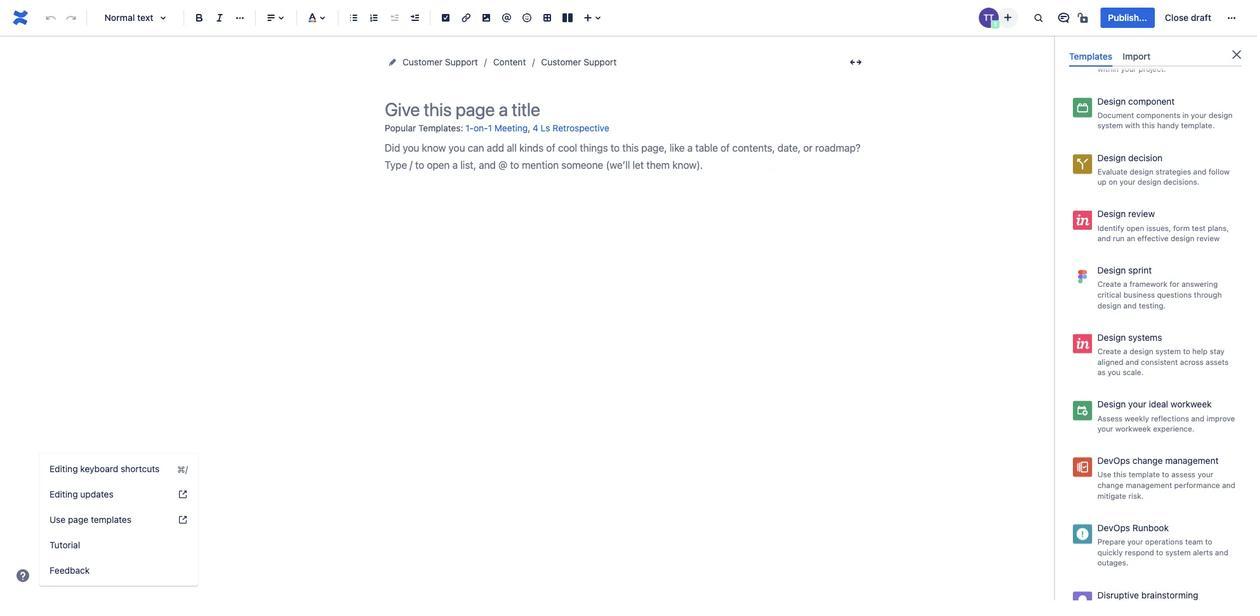 Task type: describe. For each thing, give the bounding box(es) containing it.
and inside dependency mapping visualize and mitigate dependencies within your project.
[[1132, 54, 1145, 63]]

editing updates link
[[39, 482, 198, 508]]

feedback
[[50, 566, 90, 576]]

your inside devops runbook prepare your operations team to quickly respond to system alerts and outages.
[[1128, 538, 1144, 547]]

1 vertical spatial help image
[[15, 569, 30, 584]]

shortcuts
[[121, 464, 160, 475]]

run
[[1114, 234, 1125, 243]]

evaluate
[[1098, 167, 1128, 176]]

follow
[[1209, 167, 1230, 176]]

disruptive brainstorming button
[[1067, 585, 1245, 602]]

an
[[1127, 234, 1136, 243]]

content link
[[493, 55, 526, 70]]

and inside design systems create a design system to help stay aligned and consistent across assets as you scale.
[[1126, 358, 1139, 366]]

updates
[[80, 489, 114, 500]]

dependency mapping visualize and mitigate dependencies within your project.
[[1098, 39, 1228, 74]]

alerts
[[1194, 548, 1214, 557]]

2 customer support link from the left
[[542, 55, 617, 70]]

a for sprint
[[1124, 280, 1128, 289]]

design inside design sprint create a framework for answering critical business questions through design and testing.
[[1098, 301, 1122, 310]]

scale.
[[1123, 368, 1144, 377]]

use inside 'link'
[[50, 515, 66, 525]]

mitigate inside devops change management use this template to assess your change management performance and mitigate risk.
[[1098, 492, 1127, 501]]

0 vertical spatial management
[[1166, 456, 1219, 466]]

draft
[[1192, 12, 1212, 23]]

operations
[[1146, 538, 1184, 547]]

design your ideal workweek assess weekly reflections and improve your workweek experience.
[[1098, 399, 1236, 434]]

design component document components in your design system with this handy template.
[[1098, 96, 1233, 130]]

aligned
[[1098, 358, 1124, 366]]

to for change
[[1163, 471, 1170, 479]]

and inside devops change management use this template to assess your change management performance and mitigate risk.
[[1223, 481, 1236, 490]]

design sprint create a framework for answering critical business questions through design and testing.
[[1098, 265, 1223, 310]]

find and replace image
[[1031, 10, 1047, 25]]

4 ls retrospective button
[[533, 118, 610, 139]]

meeting
[[495, 123, 528, 133]]

strategies
[[1156, 167, 1192, 176]]

effective
[[1138, 234, 1169, 243]]

comment icon image
[[1057, 10, 1072, 25]]

testing.
[[1139, 301, 1166, 310]]

design decision evaluate design strategies and follow up on your design decisions.
[[1098, 152, 1230, 186]]

design for design review
[[1098, 209, 1127, 219]]

1 horizontal spatial review
[[1197, 234, 1221, 243]]

reflections
[[1152, 414, 1190, 423]]

template
[[1129, 471, 1161, 479]]

your down assess in the bottom right of the page
[[1098, 425, 1114, 434]]

performance
[[1175, 481, 1221, 490]]

customer support for 2nd customer support 'link' from right
[[403, 57, 478, 67]]

close
[[1166, 12, 1189, 23]]

normal text
[[104, 12, 153, 23]]

create for design systems
[[1098, 347, 1122, 356]]

customer for second customer support 'link' from the left
[[542, 57, 582, 67]]

issues,
[[1147, 223, 1172, 232]]

for
[[1170, 280, 1180, 289]]

project.
[[1139, 65, 1167, 74]]

1 customer support link from the left
[[403, 55, 478, 70]]

help image
[[178, 490, 188, 500]]

Main content area, start typing to enter text. text field
[[385, 139, 868, 174]]

systems
[[1129, 332, 1163, 343]]

1
[[488, 123, 492, 133]]

design systems create a design system to help stay aligned and consistent across assets as you scale.
[[1098, 332, 1229, 377]]

tutorial
[[50, 540, 80, 551]]

decisions.
[[1164, 178, 1200, 186]]

use inside devops change management use this template to assess your change management performance and mitigate risk.
[[1098, 471, 1112, 479]]

1 vertical spatial management
[[1127, 481, 1173, 490]]

publish... button
[[1101, 8, 1155, 28]]

to for runbook
[[1206, 538, 1213, 547]]

align left image
[[264, 10, 279, 25]]

form
[[1174, 223, 1191, 232]]

risk.
[[1129, 492, 1144, 501]]

this inside devops change management use this template to assess your change management performance and mitigate risk.
[[1114, 471, 1127, 479]]

on-
[[474, 123, 488, 133]]

help
[[1193, 347, 1208, 356]]

ls
[[541, 123, 551, 133]]

add image, video, or file image
[[479, 10, 494, 25]]

and inside design review identify open issues, form test plans, and run an effective design review
[[1098, 234, 1111, 243]]

publish...
[[1109, 12, 1148, 23]]

design for design systems
[[1098, 332, 1127, 343]]

normal
[[104, 12, 135, 23]]

customer support for second customer support 'link' from the left
[[542, 57, 617, 67]]

mapping
[[1152, 39, 1188, 50]]

component
[[1129, 96, 1175, 106]]

text
[[137, 12, 153, 23]]

test
[[1193, 223, 1206, 232]]

move this page image
[[388, 57, 398, 67]]

identify
[[1098, 223, 1125, 232]]

quickly
[[1098, 548, 1123, 557]]

design for design your ideal workweek
[[1098, 399, 1127, 410]]

to down the operations
[[1157, 548, 1164, 557]]

0 vertical spatial change
[[1133, 456, 1163, 466]]

import
[[1123, 51, 1151, 61]]

respond
[[1126, 548, 1155, 557]]

outages.
[[1098, 559, 1129, 568]]

to for systems
[[1184, 347, 1191, 356]]

in
[[1183, 111, 1190, 119]]

feedback button
[[39, 558, 198, 584]]

redo ⌘⇧z image
[[64, 10, 79, 25]]

Give this page a title text field
[[385, 99, 868, 120]]

assets
[[1206, 358, 1229, 366]]

components
[[1137, 111, 1181, 119]]

visualize
[[1098, 54, 1130, 63]]

design inside design component document components in your design system with this handy template.
[[1210, 111, 1233, 119]]

through
[[1195, 291, 1223, 299]]

indent tab image
[[407, 10, 422, 25]]

handy
[[1158, 121, 1180, 130]]

layouts image
[[560, 10, 576, 25]]

this inside design component document components in your design system with this handy template.
[[1143, 121, 1156, 130]]

improve
[[1207, 414, 1236, 423]]

bullet list ⌘⇧8 image
[[346, 10, 361, 25]]

link image
[[459, 10, 474, 25]]

dependency
[[1098, 39, 1150, 50]]

devops for devops runbook
[[1098, 523, 1131, 533]]

page
[[68, 515, 88, 525]]



Task type: locate. For each thing, give the bounding box(es) containing it.
create inside design systems create a design system to help stay aligned and consistent across assets as you scale.
[[1098, 347, 1122, 356]]

system inside devops runbook prepare your operations team to quickly respond to system alerts and outages.
[[1166, 548, 1192, 557]]

design for design component
[[1098, 96, 1127, 106]]

decision
[[1129, 152, 1163, 163]]

action item image
[[438, 10, 454, 25]]

1 vertical spatial system
[[1156, 347, 1182, 356]]

assess
[[1172, 471, 1196, 479]]

2 customer from the left
[[542, 57, 582, 67]]

outdent ⇧tab image
[[387, 10, 402, 25]]

0 vertical spatial system
[[1098, 121, 1124, 130]]

review up open
[[1129, 209, 1156, 219]]

ideal
[[1150, 399, 1169, 410]]

0 horizontal spatial use
[[50, 515, 66, 525]]

design for design sprint
[[1098, 265, 1127, 276]]

help image inside use page templates 'link'
[[178, 515, 188, 525]]

and
[[1132, 54, 1145, 63], [1194, 167, 1207, 176], [1098, 234, 1111, 243], [1124, 301, 1137, 310], [1126, 358, 1139, 366], [1192, 414, 1205, 423], [1223, 481, 1236, 490], [1216, 548, 1229, 557]]

devops inside devops change management use this template to assess your change management performance and mitigate risk.
[[1098, 456, 1131, 466]]

customer right move this page image
[[403, 57, 443, 67]]

design up evaluate
[[1098, 152, 1127, 163]]

0 vertical spatial mitigate
[[1147, 54, 1176, 63]]

normal text button
[[92, 4, 179, 32]]

use left template at bottom
[[1098, 471, 1112, 479]]

undo ⌘z image
[[43, 10, 58, 25]]

a up aligned
[[1124, 347, 1128, 356]]

design inside design sprint create a framework for answering critical business questions through design and testing.
[[1098, 265, 1127, 276]]

0 vertical spatial create
[[1098, 280, 1122, 289]]

2 create from the top
[[1098, 347, 1122, 356]]

your
[[1122, 65, 1137, 74], [1192, 111, 1207, 119], [1120, 178, 1136, 186], [1129, 399, 1147, 410], [1098, 425, 1114, 434], [1198, 471, 1214, 479], [1128, 538, 1144, 547]]

customer support link down action item image
[[403, 55, 478, 70]]

0 horizontal spatial change
[[1098, 481, 1124, 490]]

table image
[[540, 10, 555, 25]]

and down business
[[1124, 301, 1137, 310]]

mitigate up project.
[[1147, 54, 1176, 63]]

management up assess on the bottom of the page
[[1166, 456, 1219, 466]]

your up respond
[[1128, 538, 1144, 547]]

mention image
[[499, 10, 515, 25]]

1 create from the top
[[1098, 280, 1122, 289]]

system up consistent
[[1156, 347, 1182, 356]]

and right performance
[[1223, 481, 1236, 490]]

2 customer support from the left
[[542, 57, 617, 67]]

use page templates
[[50, 515, 131, 525]]

close draft
[[1166, 12, 1212, 23]]

template.
[[1182, 121, 1215, 130]]

document
[[1098, 111, 1135, 119]]

and right alerts
[[1216, 548, 1229, 557]]

to inside design systems create a design system to help stay aligned and consistent across assets as you scale.
[[1184, 347, 1191, 356]]

templates
[[1070, 51, 1113, 61]]

1 horizontal spatial mitigate
[[1147, 54, 1176, 63]]

system inside design systems create a design system to help stay aligned and consistent across assets as you scale.
[[1156, 347, 1182, 356]]

design inside design review identify open issues, form test plans, and run an effective design review
[[1171, 234, 1195, 243]]

0 vertical spatial workweek
[[1171, 399, 1212, 410]]

use page templates link
[[39, 508, 198, 533]]

1 customer from the left
[[403, 57, 443, 67]]

team
[[1186, 538, 1204, 547]]

devops for devops change management
[[1098, 456, 1131, 466]]

no restrictions image
[[1077, 10, 1092, 25]]

tab list containing templates
[[1065, 46, 1248, 67]]

more formatting image
[[233, 10, 248, 25]]

design up critical
[[1098, 265, 1127, 276]]

confluence image
[[10, 8, 30, 28], [10, 8, 30, 28]]

invite to edit image
[[1001, 10, 1016, 25]]

within
[[1098, 65, 1119, 74]]

devops change management use this template to assess your change management performance and mitigate risk.
[[1098, 456, 1236, 501]]

your up performance
[[1198, 471, 1214, 479]]

1 editing from the top
[[50, 464, 78, 475]]

your up template.
[[1192, 111, 1207, 119]]

editing updates
[[50, 489, 114, 500]]

workweek down weekly
[[1116, 425, 1152, 434]]

workweek up reflections
[[1171, 399, 1212, 410]]

your down import
[[1122, 65, 1137, 74]]

your inside design component document components in your design system with this handy template.
[[1192, 111, 1207, 119]]

0 vertical spatial help image
[[178, 515, 188, 525]]

to up across
[[1184, 347, 1191, 356]]

support down link icon
[[445, 57, 478, 67]]

stay
[[1210, 347, 1225, 356]]

change up prepare
[[1098, 481, 1124, 490]]

plans,
[[1208, 223, 1230, 232]]

4 design from the top
[[1098, 265, 1127, 276]]

1 horizontal spatial customer support link
[[542, 55, 617, 70]]

tutorial button
[[39, 533, 198, 558]]

1 design from the top
[[1098, 96, 1127, 106]]

to left assess on the bottom of the page
[[1163, 471, 1170, 479]]

0 horizontal spatial review
[[1129, 209, 1156, 219]]

help image
[[178, 515, 188, 525], [15, 569, 30, 584]]

and left improve at right bottom
[[1192, 414, 1205, 423]]

design inside design systems create a design system to help stay aligned and consistent across assets as you scale.
[[1098, 332, 1127, 343]]

1 horizontal spatial customer
[[542, 57, 582, 67]]

make page full-width image
[[849, 55, 864, 70]]

and inside devops runbook prepare your operations team to quickly respond to system alerts and outages.
[[1216, 548, 1229, 557]]

1 vertical spatial mitigate
[[1098, 492, 1127, 501]]

2 vertical spatial system
[[1166, 548, 1192, 557]]

design inside design review identify open issues, form test plans, and run an effective design review
[[1098, 209, 1127, 219]]

mitigate
[[1147, 54, 1176, 63], [1098, 492, 1127, 501]]

open
[[1127, 223, 1145, 232]]

consistent
[[1142, 358, 1179, 366]]

design up document
[[1098, 96, 1127, 106]]

design for design decision
[[1098, 152, 1127, 163]]

1 horizontal spatial help image
[[178, 515, 188, 525]]

this
[[1143, 121, 1156, 130], [1114, 471, 1127, 479]]

retrospective
[[553, 123, 610, 133]]

runbook
[[1133, 523, 1170, 533]]

0 horizontal spatial mitigate
[[1098, 492, 1127, 501]]

3 design from the top
[[1098, 209, 1127, 219]]

as
[[1098, 368, 1106, 377]]

bold ⌘b image
[[192, 10, 207, 25]]

design up aligned
[[1098, 332, 1127, 343]]

use
[[1098, 471, 1112, 479], [50, 515, 66, 525]]

across
[[1181, 358, 1204, 366]]

numbered list ⌘⇧7 image
[[367, 10, 382, 25]]

1 vertical spatial change
[[1098, 481, 1124, 490]]

1 horizontal spatial change
[[1133, 456, 1163, 466]]

1 vertical spatial review
[[1197, 234, 1221, 243]]

workweek
[[1171, 399, 1212, 410], [1116, 425, 1152, 434]]

1 vertical spatial create
[[1098, 347, 1122, 356]]

change up template at bottom
[[1133, 456, 1163, 466]]

design up assess in the bottom right of the page
[[1098, 399, 1127, 410]]

to up alerts
[[1206, 538, 1213, 547]]

mitigate left the 'risk.'
[[1098, 492, 1127, 501]]

customer down layouts icon
[[542, 57, 582, 67]]

customer support link down layouts icon
[[542, 55, 617, 70]]

and inside design sprint create a framework for answering critical business questions through design and testing.
[[1124, 301, 1137, 310]]

1 a from the top
[[1124, 280, 1128, 289]]

customer
[[403, 57, 443, 67], [542, 57, 582, 67]]

6 design from the top
[[1098, 399, 1127, 410]]

design inside design decision evaluate design strategies and follow up on your design decisions.
[[1098, 152, 1127, 163]]

design inside design component document components in your design system with this handy template.
[[1098, 96, 1127, 106]]

5 design from the top
[[1098, 332, 1127, 343]]

your inside dependency mapping visualize and mitigate dependencies within your project.
[[1122, 65, 1137, 74]]

0 horizontal spatial help image
[[15, 569, 30, 584]]

management down template at bottom
[[1127, 481, 1173, 490]]

and up scale.
[[1126, 358, 1139, 366]]

editing for editing updates
[[50, 489, 78, 500]]

1 vertical spatial editing
[[50, 489, 78, 500]]

this left template at bottom
[[1114, 471, 1127, 479]]

0 vertical spatial use
[[1098, 471, 1112, 479]]

and left follow
[[1194, 167, 1207, 176]]

1 devops from the top
[[1098, 456, 1131, 466]]

0 vertical spatial editing
[[50, 464, 78, 475]]

your up weekly
[[1129, 399, 1147, 410]]

design
[[1210, 111, 1233, 119], [1130, 167, 1154, 176], [1138, 178, 1162, 186], [1171, 234, 1195, 243], [1098, 301, 1122, 310], [1130, 347, 1154, 356]]

devops up prepare
[[1098, 523, 1131, 533]]

this down components
[[1143, 121, 1156, 130]]

create for design sprint
[[1098, 280, 1122, 289]]

your inside devops change management use this template to assess your change management performance and mitigate risk.
[[1198, 471, 1214, 479]]

0 horizontal spatial this
[[1114, 471, 1127, 479]]

1-on-1 meeting button
[[466, 118, 528, 139]]

mitigate inside dependency mapping visualize and mitigate dependencies within your project.
[[1147, 54, 1176, 63]]

a up business
[[1124, 280, 1128, 289]]

create up critical
[[1098, 280, 1122, 289]]

1 horizontal spatial this
[[1143, 121, 1156, 130]]

support up give this page a title text box
[[584, 57, 617, 67]]

customer support link
[[403, 55, 478, 70], [542, 55, 617, 70]]

review down test
[[1197, 234, 1221, 243]]

and inside design decision evaluate design strategies and follow up on your design decisions.
[[1194, 167, 1207, 176]]

framework
[[1130, 280, 1168, 289]]

,
[[528, 123, 531, 133]]

critical
[[1098, 291, 1122, 299]]

you
[[1108, 368, 1121, 377]]

1 vertical spatial use
[[50, 515, 66, 525]]

review
[[1129, 209, 1156, 219], [1197, 234, 1221, 243]]

system inside design component document components in your design system with this handy template.
[[1098, 121, 1124, 130]]

customer support down layouts icon
[[542, 57, 617, 67]]

create inside design sprint create a framework for answering critical business questions through design and testing.
[[1098, 280, 1122, 289]]

a
[[1124, 280, 1128, 289], [1124, 347, 1128, 356]]

tab list
[[1065, 46, 1248, 67]]

emoji image
[[520, 10, 535, 25]]

system down document
[[1098, 121, 1124, 130]]

experience.
[[1154, 425, 1195, 434]]

sprint
[[1129, 265, 1153, 276]]

a inside design systems create a design system to help stay aligned and consistent across assets as you scale.
[[1124, 347, 1128, 356]]

1 horizontal spatial workweek
[[1171, 399, 1212, 410]]

create up aligned
[[1098, 347, 1122, 356]]

a for systems
[[1124, 347, 1128, 356]]

customer support down action item image
[[403, 57, 478, 67]]

design up identify
[[1098, 209, 1127, 219]]

and inside the design your ideal workweek assess weekly reflections and improve your workweek experience.
[[1192, 414, 1205, 423]]

2 devops from the top
[[1098, 523, 1131, 533]]

0 horizontal spatial workweek
[[1116, 425, 1152, 434]]

italic ⌘i image
[[212, 10, 227, 25]]

disruptive
[[1098, 590, 1140, 600]]

and up project.
[[1132, 54, 1145, 63]]

and down identify
[[1098, 234, 1111, 243]]

⌘/
[[177, 464, 188, 475]]

2 a from the top
[[1124, 347, 1128, 356]]

help image down help image in the bottom left of the page
[[178, 515, 188, 525]]

design inside design systems create a design system to help stay aligned and consistent across assets as you scale.
[[1130, 347, 1154, 356]]

devops inside devops runbook prepare your operations team to quickly respond to system alerts and outages.
[[1098, 523, 1131, 533]]

popular
[[385, 123, 416, 133]]

close draft button
[[1158, 8, 1220, 28]]

disruptive brainstorming
[[1098, 590, 1199, 600]]

brainstorming
[[1142, 590, 1199, 600]]

1 vertical spatial workweek
[[1116, 425, 1152, 434]]

use left page
[[50, 515, 66, 525]]

content
[[493, 57, 526, 67]]

0 vertical spatial devops
[[1098, 456, 1131, 466]]

1 vertical spatial this
[[1114, 471, 1127, 479]]

management
[[1166, 456, 1219, 466], [1127, 481, 1173, 490]]

devops runbook prepare your operations team to quickly respond to system alerts and outages.
[[1098, 523, 1229, 568]]

answering
[[1182, 280, 1219, 289]]

templates:
[[419, 123, 463, 133]]

1 horizontal spatial use
[[1098, 471, 1112, 479]]

weekly
[[1125, 414, 1150, 423]]

more image
[[1225, 10, 1240, 25]]

templates
[[91, 515, 131, 525]]

editing
[[50, 464, 78, 475], [50, 489, 78, 500]]

1 customer support from the left
[[403, 57, 478, 67]]

0 horizontal spatial customer support
[[403, 57, 478, 67]]

terry turtle image
[[979, 8, 1000, 28]]

editing up page
[[50, 489, 78, 500]]

1 horizontal spatial customer support
[[542, 57, 617, 67]]

1 vertical spatial devops
[[1098, 523, 1131, 533]]

design review identify open issues, form test plans, and run an effective design review
[[1098, 209, 1230, 243]]

design inside the design your ideal workweek assess weekly reflections and improve your workweek experience.
[[1098, 399, 1127, 410]]

your inside design decision evaluate design strategies and follow up on your design decisions.
[[1120, 178, 1136, 186]]

assess
[[1098, 414, 1123, 423]]

a inside design sprint create a framework for answering critical business questions through design and testing.
[[1124, 280, 1128, 289]]

1 vertical spatial a
[[1124, 347, 1128, 356]]

2 editing from the top
[[50, 489, 78, 500]]

to inside devops change management use this template to assess your change management performance and mitigate risk.
[[1163, 471, 1170, 479]]

0 vertical spatial review
[[1129, 209, 1156, 219]]

on
[[1109, 178, 1118, 186]]

keyboard
[[80, 464, 118, 475]]

editing up "editing updates"
[[50, 464, 78, 475]]

1 horizontal spatial support
[[584, 57, 617, 67]]

0 vertical spatial this
[[1143, 121, 1156, 130]]

2 support from the left
[[584, 57, 617, 67]]

2 design from the top
[[1098, 152, 1127, 163]]

4
[[533, 123, 539, 133]]

help image left feedback
[[15, 569, 30, 584]]

your right on
[[1120, 178, 1136, 186]]

system down the operations
[[1166, 548, 1192, 557]]

popular templates: 1-on-1 meeting , 4 ls retrospective
[[385, 123, 610, 133]]

0 horizontal spatial support
[[445, 57, 478, 67]]

close templates and import image
[[1230, 47, 1245, 62]]

0 vertical spatial a
[[1124, 280, 1128, 289]]

customer for 2nd customer support 'link' from right
[[403, 57, 443, 67]]

questions
[[1158, 291, 1193, 299]]

0 horizontal spatial customer
[[403, 57, 443, 67]]

devops up template at bottom
[[1098, 456, 1131, 466]]

1 support from the left
[[445, 57, 478, 67]]

0 horizontal spatial customer support link
[[403, 55, 478, 70]]

editing for editing keyboard shortcuts
[[50, 464, 78, 475]]



Task type: vqa. For each thing, say whether or not it's contained in the screenshot.
Watch your issues at the bottom left of page
no



